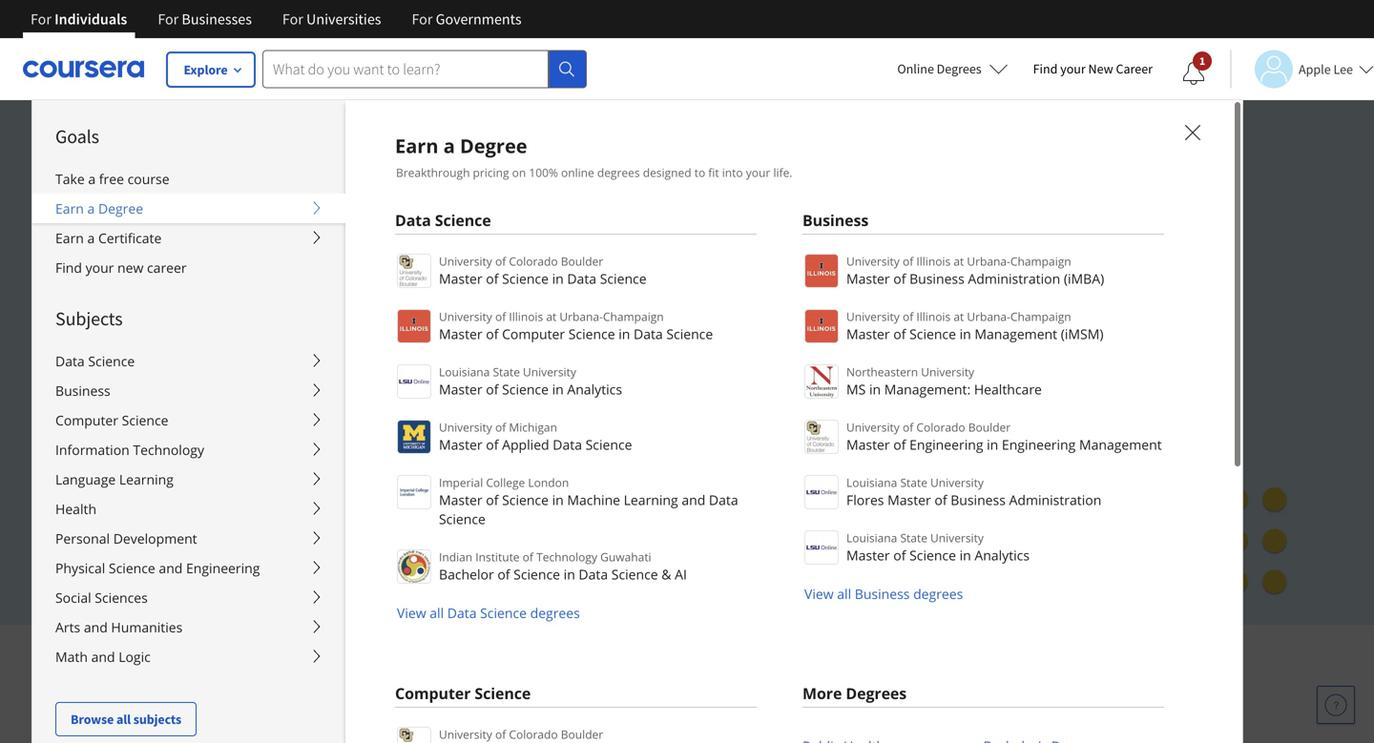 Task type: describe. For each thing, give the bounding box(es) containing it.
physical science and engineering button
[[32, 553, 345, 583]]

close image
[[1180, 120, 1205, 145]]

list for more degrees
[[803, 725, 1164, 743]]

colorado for engineering
[[916, 419, 965, 435]]

individuals
[[54, 10, 127, 29]]

7-
[[200, 472, 213, 491]]

money-
[[301, 516, 351, 535]]

and inside imperial college london master of science in machine learning and data science
[[682, 491, 705, 509]]

take
[[55, 170, 85, 188]]

data science inside 'dropdown button'
[[55, 352, 135, 370]]

your inside explore menu element
[[85, 259, 114, 277]]

data inside "university of colorado boulder master of science in data science"
[[567, 270, 596, 288]]

1 vertical spatial analytics
[[975, 546, 1030, 564]]

computer science inside dropdown button
[[55, 411, 168, 429]]

colorado for science
[[509, 253, 558, 269]]

and left the logic
[[91, 648, 115, 666]]

northeastern
[[846, 364, 918, 380]]

from
[[372, 640, 424, 671]]

(imsm)
[[1061, 325, 1104, 343]]

social sciences button
[[32, 583, 345, 613]]

programs—all
[[466, 301, 605, 330]]

imperial
[[439, 475, 483, 490]]

universities
[[306, 10, 381, 29]]

state inside louisiana state university flores master of business administration
[[900, 475, 927, 490]]

governments
[[436, 10, 522, 29]]

ready
[[303, 301, 359, 330]]

in inside imperial college london master of science in machine learning and data science
[[552, 491, 564, 509]]

access
[[235, 268, 298, 296]]

help center image
[[1325, 694, 1347, 717]]

for for governments
[[412, 10, 433, 29]]

physical
[[55, 559, 105, 577]]

more
[[803, 683, 842, 704]]

subscription
[[184, 335, 305, 364]]

$59
[[134, 428, 156, 446]]

illinois for data science
[[509, 309, 543, 324]]

14-
[[254, 516, 274, 535]]

data inside imperial college london master of science in machine learning and data science
[[709, 491, 738, 509]]

online degrees
[[897, 60, 982, 77]]

your left new
[[1060, 60, 1086, 77]]

2 vertical spatial state
[[900, 530, 927, 546]]

career
[[1116, 60, 1153, 77]]

university of illinois at urbana-champaign master of science in management (imsm)
[[846, 309, 1104, 343]]

boulder for data
[[561, 253, 603, 269]]

certificate
[[98, 229, 162, 247]]

science down college
[[502, 491, 549, 509]]

business inside university of illinois at urbana-champaign master of business administration (imba)
[[909, 270, 965, 288]]

science inside computer science dropdown button
[[122, 411, 168, 429]]

in inside university of colorado boulder master of engineering in engineering management
[[987, 436, 998, 454]]

a for earn a certificate
[[87, 229, 95, 247]]

job-
[[266, 301, 303, 330]]

back
[[351, 516, 383, 535]]

a for take a free course
[[88, 170, 96, 188]]

earn a degree group
[[31, 99, 1374, 743]]

free
[[241, 472, 270, 491]]

earn a certificate button
[[32, 223, 345, 253]]

cancel
[[214, 428, 257, 446]]

arts and humanities button
[[32, 613, 345, 642]]

earn a degree breakthrough pricing on 100% online degrees designed to fit into your life.
[[395, 133, 793, 180]]

university inside university of illinois at urbana-champaign master of computer science in data science
[[439, 309, 492, 324]]

personal development button
[[32, 524, 345, 553]]

all for data science
[[430, 604, 444, 622]]

northeastern university  logo image
[[804, 365, 839, 399]]

0 vertical spatial louisiana state university master of science in analytics
[[439, 364, 622, 398]]

science down guwahati on the bottom left of page
[[611, 565, 658, 584]]

indian institute of technology guwahati logo image
[[397, 550, 431, 584]]

degree for earn a degree breakthrough pricing on 100% online degrees designed to fit into your life.
[[460, 133, 527, 159]]

/year
[[182, 516, 217, 535]]

fit
[[708, 165, 719, 180]]

urbana- for business
[[967, 309, 1010, 324]]

anytime
[[260, 428, 315, 446]]

louisiana for topmost louisiana state university logo
[[439, 364, 490, 380]]

google image
[[508, 699, 611, 734]]

development
[[113, 530, 197, 548]]

information technology
[[55, 441, 204, 459]]

science up michigan
[[502, 380, 549, 398]]

$59 /month, cancel anytime
[[134, 428, 315, 446]]

health button
[[32, 494, 345, 524]]

into
[[722, 165, 743, 180]]

explore
[[184, 61, 228, 78]]

coursera plus image
[[134, 179, 424, 208]]

information technology button
[[32, 435, 345, 465]]

london
[[528, 475, 569, 490]]

goals
[[55, 125, 99, 148]]

university inside northeastern university ms in management: healthcare
[[921, 364, 974, 380]]

master inside imperial college london master of science in machine learning and data science
[[439, 491, 482, 509]]

0 horizontal spatial analytics
[[567, 380, 622, 398]]

to inside earn a degree breakthrough pricing on 100% online degrees designed to fit into your life.
[[694, 165, 705, 180]]

louisiana for bottommost louisiana state university logo
[[846, 530, 897, 546]]

flores
[[846, 491, 884, 509]]

find your new career link
[[32, 253, 345, 282]]

take a free course link
[[32, 164, 345, 194]]

a for earn a degree
[[87, 199, 95, 218]]

view for business
[[804, 585, 834, 603]]

breakthrough
[[396, 165, 470, 180]]

view all data science degrees link
[[395, 604, 580, 622]]

in inside indian institute of technology guwahati bachelor of science in data science & ai
[[564, 565, 575, 584]]

for for businesses
[[158, 10, 179, 29]]

science down the institute
[[514, 565, 560, 584]]

list for business
[[803, 252, 1164, 604]]

champaign for data science
[[603, 309, 664, 324]]

earn for earn a degree
[[55, 199, 84, 218]]

earn for earn a degree breakthrough pricing on 100% online degrees designed to fit into your life.
[[395, 133, 438, 159]]

course
[[127, 170, 169, 188]]

science up view all business degrees
[[909, 546, 956, 564]]

find your new career
[[1033, 60, 1153, 77]]

at for business
[[954, 309, 964, 324]]

start 7-day free trial
[[164, 472, 303, 491]]

degrees for more degrees
[[846, 683, 907, 704]]

urbana- inside university of illinois at urbana-champaign master of business administration (imba)
[[967, 253, 1010, 269]]

view for data science
[[397, 604, 426, 622]]

earn a degree
[[55, 199, 143, 218]]

university of colorado boulder
[[439, 727, 603, 742]]

arts
[[55, 618, 80, 636]]

2 vertical spatial colorado
[[509, 727, 558, 742]]

or $399 /year with 14-day money-back guarantee
[[134, 516, 455, 535]]

business button
[[32, 376, 345, 406]]

in up michigan
[[552, 380, 564, 398]]

earn a certificate
[[55, 229, 162, 247]]

management inside university of colorado boulder master of engineering in engineering management
[[1079, 436, 1162, 454]]

view all data science degrees
[[397, 604, 580, 622]]

or
[[134, 516, 148, 535]]

math and logic button
[[32, 642, 345, 672]]

logic
[[119, 648, 151, 666]]

designed
[[643, 165, 691, 180]]

in inside northeastern university ms in management: healthcare
[[869, 380, 881, 398]]

career
[[147, 259, 187, 277]]

university inside university of colorado boulder master of engineering in engineering management
[[846, 419, 900, 435]]

boulder inside university of colorado boulder link
[[561, 727, 603, 742]]

take a free course
[[55, 170, 169, 188]]

johns hopkins university image
[[1046, 699, 1227, 734]]

degree for earn a degree
[[98, 199, 143, 218]]

2 vertical spatial computer
[[395, 683, 471, 704]]

master inside the university of michigan master of applied data science
[[439, 436, 482, 454]]

start 7-day free trial button
[[134, 458, 333, 504]]

social sciences
[[55, 589, 148, 607]]

information
[[55, 441, 130, 459]]

master inside "university of colorado boulder master of science in data science"
[[439, 270, 482, 288]]

banner navigation
[[15, 0, 537, 38]]

imperial college london master of science in machine learning and data science
[[439, 475, 738, 528]]

master inside university of illinois at urbana-champaign master of science in management (imsm)
[[846, 325, 890, 343]]

master inside university of colorado boulder master of engineering in engineering management
[[846, 436, 890, 454]]

learning inside popup button
[[119, 470, 174, 489]]

your inside earn a degree breakthrough pricing on 100% online degrees designed to fit into your life.
[[746, 165, 770, 180]]

bachelor
[[439, 565, 494, 584]]

data science button
[[32, 346, 345, 376]]

in inside university of illinois at urbana-champaign master of computer science in data science
[[619, 325, 630, 343]]

language learning button
[[32, 465, 345, 494]]

science down courses,
[[568, 325, 615, 343]]

to inside unlimited access to 7,000+ world-class courses, hands-on projects, and job-ready certificate programs—all included in your subscription
[[304, 268, 324, 296]]

explore button
[[167, 52, 255, 87]]

for for individuals
[[31, 10, 51, 29]]

science up university of colorado boulder
[[475, 683, 531, 704]]

louisiana for middle louisiana state university logo
[[846, 475, 897, 490]]

management inside university of illinois at urbana-champaign master of science in management (imsm)
[[975, 325, 1057, 343]]

champaign inside university of illinois at urbana-champaign master of business administration (imba)
[[1010, 253, 1071, 269]]

certificate
[[364, 301, 461, 330]]

of inside imperial college london master of science in machine learning and data science
[[486, 491, 499, 509]]

math
[[55, 648, 88, 666]]

university of illinois at urbana-champaign image
[[147, 701, 296, 731]]

class
[[462, 268, 509, 296]]

1 horizontal spatial engineering
[[909, 436, 983, 454]]

science down hands-
[[666, 325, 713, 343]]

sciences
[[95, 589, 148, 607]]

data inside university of illinois at urbana-champaign master of computer science in data science
[[634, 325, 663, 343]]



Task type: vqa. For each thing, say whether or not it's contained in the screenshot.
second Guided
no



Task type: locate. For each thing, give the bounding box(es) containing it.
university
[[439, 253, 492, 269], [846, 253, 900, 269], [439, 309, 492, 324], [846, 309, 900, 324], [523, 364, 576, 380], [921, 364, 974, 380], [439, 419, 492, 435], [846, 419, 900, 435], [930, 475, 984, 490], [930, 530, 984, 546], [439, 727, 492, 742]]

list
[[395, 252, 757, 623], [803, 252, 1164, 604], [803, 725, 1164, 743]]

online
[[897, 60, 934, 77]]

university of colorado boulder logo image up certificate
[[397, 254, 431, 288]]

in inside unlimited access to 7,000+ world-class courses, hands-on projects, and job-ready certificate programs—all included in your subscription
[[700, 301, 718, 330]]

all inside button
[[116, 711, 131, 728]]

100%
[[529, 165, 558, 180]]

1 vertical spatial computer science
[[395, 683, 531, 704]]

learning right the machine
[[624, 491, 678, 509]]

1 vertical spatial administration
[[1009, 491, 1102, 509]]

0 vertical spatial state
[[493, 364, 520, 380]]

louisiana
[[439, 364, 490, 380], [846, 475, 897, 490], [846, 530, 897, 546]]

computer science inside earn a degree menu item
[[395, 683, 531, 704]]

1 vertical spatial learning
[[624, 491, 678, 509]]

in down hands-
[[619, 325, 630, 343]]

0 vertical spatial find
[[1033, 60, 1058, 77]]

science inside physical science and engineering popup button
[[109, 559, 155, 577]]

and inside dropdown button
[[84, 618, 108, 636]]

computer science up university of colorado boulder
[[395, 683, 531, 704]]

view all business degrees link
[[803, 585, 963, 603]]

0 vertical spatial louisiana
[[439, 364, 490, 380]]

$399
[[151, 516, 182, 535]]

data science down breakthrough
[[395, 210, 491, 230]]

your down projects,
[[134, 335, 178, 364]]

boulder inside university of colorado boulder master of engineering in engineering management
[[968, 419, 1011, 435]]

coursera image
[[23, 54, 144, 84]]

2 vertical spatial degrees
[[530, 604, 580, 622]]

0 horizontal spatial find
[[55, 259, 82, 277]]

trial
[[273, 472, 303, 491]]

1 horizontal spatial computer
[[395, 683, 471, 704]]

university of illinois at urbana-champaign logo image for business
[[804, 309, 839, 344]]

learn
[[305, 640, 366, 671]]

degree up pricing
[[460, 133, 527, 159]]

degree inside earn a degree breakthrough pricing on 100% online degrees designed to fit into your life.
[[460, 133, 527, 159]]

personal
[[55, 530, 110, 548]]

guarantee
[[386, 516, 455, 535]]

at inside university of illinois at urbana-champaign master of science in management (imsm)
[[954, 309, 964, 324]]

businesses
[[182, 10, 252, 29]]

university of illinois at urbana-champaign master of business administration (imba)
[[846, 253, 1104, 288]]

0 vertical spatial all
[[837, 585, 851, 603]]

show notifications image
[[1182, 62, 1205, 85]]

0 vertical spatial computer
[[502, 325, 565, 343]]

all for business
[[837, 585, 851, 603]]

on inside unlimited access to 7,000+ world-class courses, hands-on projects, and job-ready certificate programs—all included in your subscription
[[668, 268, 694, 296]]

earn down "earn a degree"
[[55, 229, 84, 247]]

university inside university of illinois at urbana-champaign master of science in management (imsm)
[[846, 309, 900, 324]]

day inside "button"
[[213, 472, 238, 491]]

0 horizontal spatial all
[[116, 711, 131, 728]]

engineering down healthcare
[[1002, 436, 1076, 454]]

louisiana state university master of science in analytics down louisiana state university flores master of business administration
[[846, 530, 1030, 564]]

university inside "university of colorado boulder master of science in data science"
[[439, 253, 492, 269]]

1 horizontal spatial university of colorado boulder logo image
[[804, 420, 839, 454]]

2 vertical spatial earn
[[55, 229, 84, 247]]

to up ready
[[304, 268, 324, 296]]

university of colorado boulder logo image for master of science in data science
[[397, 254, 431, 288]]

0 horizontal spatial day
[[213, 472, 238, 491]]

engineering down the with
[[186, 559, 260, 577]]

degrees
[[937, 60, 982, 77], [846, 683, 907, 704]]

champaign up (imsm)
[[1010, 309, 1071, 324]]

champaign down hands-
[[603, 309, 664, 324]]

in down northeastern on the right
[[869, 380, 881, 398]]

on left 100%
[[512, 165, 526, 180]]

earn up breakthrough
[[395, 133, 438, 159]]

computer down from
[[395, 683, 471, 704]]

0 vertical spatial degree
[[460, 133, 527, 159]]

(imba)
[[1064, 270, 1104, 288]]

science up programs—all
[[502, 270, 549, 288]]

master
[[439, 270, 482, 288], [846, 270, 890, 288], [439, 325, 482, 343], [846, 325, 890, 343], [439, 380, 482, 398], [439, 436, 482, 454], [846, 436, 890, 454], [439, 491, 482, 509], [888, 491, 931, 509], [846, 546, 890, 564]]

champaign inside university of illinois at urbana-champaign master of science in management (imsm)
[[1010, 309, 1071, 324]]

university inside university of illinois at urbana-champaign master of business administration (imba)
[[846, 253, 900, 269]]

0 vertical spatial analytics
[[567, 380, 622, 398]]

list containing master of science in data science
[[395, 252, 757, 623]]

degrees inside earn a degree menu item
[[846, 683, 907, 704]]

ai
[[675, 565, 687, 584]]

management
[[975, 325, 1057, 343], [1079, 436, 1162, 454]]

science inside university of illinois at urbana-champaign master of science in management (imsm)
[[909, 325, 956, 343]]

computer up the "information"
[[55, 411, 118, 429]]

subjects
[[133, 711, 181, 728]]

find inside explore menu element
[[55, 259, 82, 277]]

0 horizontal spatial computer
[[55, 411, 118, 429]]

day left the free
[[213, 472, 238, 491]]

1 vertical spatial degrees
[[846, 683, 907, 704]]

for up what do you want to learn? "text field"
[[412, 10, 433, 29]]

0 horizontal spatial to
[[304, 268, 324, 296]]

on up included
[[668, 268, 694, 296]]

apple lee
[[1299, 61, 1353, 78]]

7,000+
[[329, 268, 394, 296]]

earn a degree menu item
[[345, 99, 1374, 743]]

illinois
[[916, 253, 951, 269], [509, 309, 543, 324], [916, 309, 951, 324]]

at inside university of illinois at urbana-champaign master of computer science in data science
[[546, 309, 557, 324]]

for businesses
[[158, 10, 252, 29]]

0 horizontal spatial computer science
[[55, 411, 168, 429]]

1 horizontal spatial to
[[694, 165, 705, 180]]

guwahati
[[600, 549, 651, 565]]

1 vertical spatial management
[[1079, 436, 1162, 454]]

computer down courses,
[[502, 325, 565, 343]]

a down "earn a degree"
[[87, 229, 95, 247]]

administration inside louisiana state university flores master of business administration
[[1009, 491, 1102, 509]]

2 vertical spatial louisiana
[[846, 530, 897, 546]]

0 horizontal spatial degrees
[[530, 604, 580, 622]]

and inside unlimited access to 7,000+ world-class courses, hands-on projects, and job-ready certificate programs—all included in your subscription
[[223, 301, 260, 330]]

apple
[[1299, 61, 1331, 78]]

a up earn a certificate
[[87, 199, 95, 218]]

world-
[[400, 268, 462, 296]]

engineering
[[909, 436, 983, 454], [1002, 436, 1076, 454], [186, 559, 260, 577]]

to
[[694, 165, 705, 180], [304, 268, 324, 296]]

master inside louisiana state university flores master of business administration
[[888, 491, 931, 509]]

1 horizontal spatial degrees
[[597, 165, 640, 180]]

in inside "university of colorado boulder master of science in data science"
[[552, 270, 564, 288]]

0 horizontal spatial view
[[397, 604, 426, 622]]

louisiana up flores
[[846, 475, 897, 490]]

state up michigan
[[493, 364, 520, 380]]

management:
[[884, 380, 971, 398]]

1 button
[[1167, 51, 1220, 96]]

earn down take
[[55, 199, 84, 218]]

data inside the university of michigan master of applied data science
[[553, 436, 582, 454]]

humanities
[[111, 618, 183, 636]]

2 horizontal spatial degrees
[[913, 585, 963, 603]]

1 horizontal spatial learning
[[624, 491, 678, 509]]

urbana- inside university of illinois at urbana-champaign master of computer science in data science
[[560, 309, 603, 324]]

What do you want to learn? text field
[[262, 50, 549, 88]]

2 horizontal spatial all
[[837, 585, 851, 603]]

champaign up (imba)
[[1010, 253, 1071, 269]]

university inside the university of michigan master of applied data science
[[439, 419, 492, 435]]

0 vertical spatial to
[[694, 165, 705, 180]]

1 vertical spatial boulder
[[968, 419, 1011, 435]]

university of colorado boulder link
[[395, 725, 757, 743]]

illinois for business
[[916, 309, 951, 324]]

0 horizontal spatial on
[[512, 165, 526, 180]]

urbana- up university of illinois at urbana-champaign master of science in management (imsm)
[[967, 253, 1010, 269]]

in down louisiana state university flores master of business administration
[[960, 546, 971, 564]]

degrees inside popup button
[[937, 60, 982, 77]]

find for find your new career
[[1033, 60, 1058, 77]]

university of colorado boulder logo image for master of engineering in engineering management
[[804, 420, 839, 454]]

1 vertical spatial colorado
[[916, 419, 965, 435]]

1 horizontal spatial louisiana state university master of science in analytics
[[846, 530, 1030, 564]]

0 horizontal spatial technology
[[133, 441, 204, 459]]

your left life.
[[746, 165, 770, 180]]

1 horizontal spatial view
[[804, 585, 834, 603]]

degree inside "dropdown button"
[[98, 199, 143, 218]]

2 vertical spatial all
[[116, 711, 131, 728]]

of
[[495, 253, 506, 269], [903, 253, 913, 269], [486, 270, 499, 288], [893, 270, 906, 288], [495, 309, 506, 324], [903, 309, 913, 324], [486, 325, 499, 343], [893, 325, 906, 343], [486, 380, 499, 398], [495, 419, 506, 435], [903, 419, 913, 435], [486, 436, 499, 454], [893, 436, 906, 454], [486, 491, 499, 509], [935, 491, 947, 509], [893, 546, 906, 564], [523, 549, 533, 565], [497, 565, 510, 584], [495, 727, 506, 742]]

business inside popup button
[[55, 382, 110, 400]]

0 vertical spatial colorado
[[509, 253, 558, 269]]

1 vertical spatial earn
[[55, 199, 84, 218]]

find left new
[[1033, 60, 1058, 77]]

sas image
[[783, 701, 856, 731]]

2 vertical spatial louisiana state university logo image
[[804, 531, 839, 565]]

2 vertical spatial boulder
[[561, 727, 603, 742]]

3 for from the left
[[282, 10, 303, 29]]

degrees for online degrees
[[937, 60, 982, 77]]

at inside university of illinois at urbana-champaign master of business administration (imba)
[[954, 253, 964, 269]]

engineering up louisiana state university flores master of business administration
[[909, 436, 983, 454]]

hec paris image
[[918, 697, 985, 736]]

at down courses,
[[546, 309, 557, 324]]

a left free
[[88, 170, 96, 188]]

1 vertical spatial louisiana state university logo image
[[804, 475, 839, 510]]

business inside louisiana state university flores master of business administration
[[951, 491, 1006, 509]]

online degrees button
[[882, 48, 1024, 90]]

duke university image
[[358, 699, 446, 729]]

urbana- down university of illinois at urbana-champaign master of business administration (imba) at the right of page
[[967, 309, 1010, 324]]

your inside unlimited access to 7,000+ world-class courses, hands-on projects, and job-ready certificate programs—all included in your subscription
[[134, 335, 178, 364]]

ms
[[846, 380, 866, 398]]

computer inside dropdown button
[[55, 411, 118, 429]]

1 for from the left
[[31, 10, 51, 29]]

science up information technology
[[122, 411, 168, 429]]

life.
[[773, 165, 793, 180]]

computer science up information technology
[[55, 411, 168, 429]]

and right arts
[[84, 618, 108, 636]]

1 horizontal spatial day
[[274, 516, 298, 535]]

included
[[610, 301, 694, 330]]

administration inside university of illinois at urbana-champaign master of business administration (imba)
[[968, 270, 1060, 288]]

data science
[[395, 210, 491, 230], [55, 352, 135, 370]]

health
[[55, 500, 96, 518]]

1 vertical spatial view
[[397, 604, 426, 622]]

0 vertical spatial view
[[804, 585, 834, 603]]

louisiana down unlimited access to 7,000+ world-class courses, hands-on projects, and job-ready certificate programs—all included in your subscription
[[439, 364, 490, 380]]

louisiana state university master of science in analytics up michigan
[[439, 364, 622, 398]]

0 horizontal spatial learning
[[119, 470, 174, 489]]

computer inside university of illinois at urbana-champaign master of computer science in data science
[[502, 325, 565, 343]]

university of colorado boulder master of science in data science
[[439, 253, 647, 288]]

and up ai
[[682, 491, 705, 509]]

science down pricing
[[435, 210, 491, 230]]

1 horizontal spatial technology
[[536, 549, 597, 565]]

university of colorado boulder logo image
[[397, 254, 431, 288], [804, 420, 839, 454]]

university of illinois at urbana-champaign logo image for data science
[[397, 309, 431, 344]]

1 vertical spatial to
[[304, 268, 324, 296]]

on inside earn a degree breakthrough pricing on 100% online degrees designed to fit into your life.
[[512, 165, 526, 180]]

earn inside earn a degree breakthrough pricing on 100% online degrees designed to fit into your life.
[[395, 133, 438, 159]]

champaign
[[1010, 253, 1071, 269], [603, 309, 664, 324], [1010, 309, 1071, 324]]

find down earn a certificate
[[55, 259, 82, 277]]

1 vertical spatial state
[[900, 475, 927, 490]]

degree down 'take a free course'
[[98, 199, 143, 218]]

indian institute of technology guwahati bachelor of science in data science & ai
[[439, 549, 687, 584]]

1 horizontal spatial on
[[668, 268, 694, 296]]

northeastern university ms in management: healthcare
[[846, 364, 1042, 398]]

your left the new
[[85, 259, 114, 277]]

in down imperial college london master of science in machine learning and data science at the bottom of page
[[564, 565, 575, 584]]

illinois down courses,
[[509, 309, 543, 324]]

0 horizontal spatial degree
[[98, 199, 143, 218]]

hands-
[[601, 268, 668, 296]]

urbana- inside university of illinois at urbana-champaign master of science in management (imsm)
[[967, 309, 1010, 324]]

technology up "start"
[[133, 441, 204, 459]]

and down the development
[[159, 559, 183, 577]]

illinois down university of illinois at urbana-champaign master of business administration (imba) at the right of page
[[916, 309, 951, 324]]

subjects
[[55, 307, 123, 331]]

1 vertical spatial technology
[[536, 549, 597, 565]]

at down university of illinois at urbana-champaign master of business administration (imba) at the right of page
[[954, 309, 964, 324]]

champaign inside university of illinois at urbana-champaign master of computer science in data science
[[603, 309, 664, 324]]

of inside louisiana state university flores master of business administration
[[935, 491, 947, 509]]

1 vertical spatial on
[[668, 268, 694, 296]]

illinois inside university of illinois at urbana-champaign master of science in management (imsm)
[[916, 309, 951, 324]]

science up included
[[600, 270, 647, 288]]

1 vertical spatial louisiana state university master of science in analytics
[[846, 530, 1030, 564]]

at for data science
[[546, 309, 557, 324]]

for left universities
[[282, 10, 303, 29]]

urbana- down courses,
[[560, 309, 603, 324]]

learning inside imperial college london master of science in machine learning and data science
[[624, 491, 678, 509]]

degrees inside earn a degree breakthrough pricing on 100% online degrees designed to fit into your life.
[[597, 165, 640, 180]]

analytics down louisiana state university flores master of business administration
[[975, 546, 1030, 564]]

in up louisiana state university flores master of business administration
[[987, 436, 998, 454]]

projects,
[[134, 301, 217, 330]]

science up northeastern university ms in management: healthcare
[[909, 325, 956, 343]]

urbana- for data science
[[560, 309, 603, 324]]

in right included
[[700, 301, 718, 330]]

2 horizontal spatial engineering
[[1002, 436, 1076, 454]]

champaign for business
[[1010, 309, 1071, 324]]

1 vertical spatial university of colorado boulder logo image
[[804, 420, 839, 454]]

find your new career
[[55, 259, 187, 277]]

boulder
[[561, 253, 603, 269], [968, 419, 1011, 435], [561, 727, 603, 742]]

find for find your new career
[[55, 259, 82, 277]]

for left businesses
[[158, 10, 179, 29]]

business
[[803, 210, 869, 230], [909, 270, 965, 288], [55, 382, 110, 400], [951, 491, 1006, 509], [855, 585, 910, 603]]

2 for from the left
[[158, 10, 179, 29]]

1
[[1199, 53, 1205, 68]]

0 horizontal spatial degrees
[[846, 683, 907, 704]]

data science down subjects
[[55, 352, 135, 370]]

machine
[[567, 491, 620, 509]]

None search field
[[262, 50, 587, 88]]

1 vertical spatial louisiana
[[846, 475, 897, 490]]

university of illinois at urbana-champaign master of computer science in data science
[[439, 309, 713, 343]]

illinois inside university of illinois at urbana-champaign master of computer science in data science
[[509, 309, 543, 324]]

0 vertical spatial degrees
[[597, 165, 640, 180]]

0 vertical spatial on
[[512, 165, 526, 180]]

2 horizontal spatial computer
[[502, 325, 565, 343]]

0 vertical spatial earn
[[395, 133, 438, 159]]

1 vertical spatial data science
[[55, 352, 135, 370]]

1 horizontal spatial computer science
[[395, 683, 531, 704]]

university of illinois at urbana-champaign logo image
[[804, 254, 839, 288], [397, 309, 431, 344], [804, 309, 839, 344]]

1 horizontal spatial all
[[430, 604, 444, 622]]

louisiana state university logo image left flores
[[804, 475, 839, 510]]

earn for earn a certificate
[[55, 229, 84, 247]]

new
[[1088, 60, 1113, 77]]

science down imperial
[[439, 510, 486, 528]]

louisiana state university logo image up view all business degrees link
[[804, 531, 839, 565]]

for left individuals
[[31, 10, 51, 29]]

0 horizontal spatial engineering
[[186, 559, 260, 577]]

in up programs—all
[[552, 270, 564, 288]]

1 vertical spatial degree
[[98, 199, 143, 218]]

university of colorado boulder logo image down northeastern university  logo
[[804, 420, 839, 454]]

1 horizontal spatial analytics
[[975, 546, 1030, 564]]

a
[[443, 133, 455, 159], [88, 170, 96, 188], [87, 199, 95, 218], [87, 229, 95, 247]]

0 vertical spatial learning
[[119, 470, 174, 489]]

technology left guwahati on the bottom left of page
[[536, 549, 597, 565]]

data science inside earn a degree menu item
[[395, 210, 491, 230]]

with
[[221, 516, 251, 535]]

boulder inside "university of colorado boulder master of science in data science"
[[561, 253, 603, 269]]

explore menu element
[[32, 100, 345, 737]]

boulder for engineering
[[968, 419, 1011, 435]]

for for universities
[[282, 10, 303, 29]]

administration down university of colorado boulder master of engineering in engineering management
[[1009, 491, 1102, 509]]

master inside university of illinois at urbana-champaign master of computer science in data science
[[439, 325, 482, 343]]

science inside the university of michigan master of applied data science
[[586, 436, 632, 454]]

science down subjects
[[88, 352, 135, 370]]

your
[[1060, 60, 1086, 77], [746, 165, 770, 180], [85, 259, 114, 277], [134, 335, 178, 364]]

administration up university of illinois at urbana-champaign master of science in management (imsm)
[[968, 270, 1060, 288]]

data inside indian institute of technology guwahati bachelor of science in data science & ai
[[579, 565, 608, 584]]

state down management:
[[900, 475, 927, 490]]

a inside popup button
[[87, 229, 95, 247]]

earn inside popup button
[[55, 229, 84, 247]]

1 horizontal spatial degrees
[[937, 60, 982, 77]]

university inside louisiana state university flores master of business administration
[[930, 475, 984, 490]]

4 for from the left
[[412, 10, 433, 29]]

0 vertical spatial technology
[[133, 441, 204, 459]]

0 vertical spatial management
[[975, 325, 1057, 343]]

master inside university of illinois at urbana-champaign master of business administration (imba)
[[846, 270, 890, 288]]

list containing master of business administration (imba)
[[803, 252, 1164, 604]]

and up subscription
[[223, 301, 260, 330]]

browse
[[71, 711, 114, 728]]

day left money-
[[274, 516, 298, 535]]

earn inside "dropdown button"
[[55, 199, 84, 218]]

university of michigan logo image
[[397, 420, 431, 454]]

0 vertical spatial degrees
[[937, 60, 982, 77]]

science down personal development
[[109, 559, 155, 577]]

engineering inside physical science and engineering popup button
[[186, 559, 260, 577]]

0 horizontal spatial data science
[[55, 352, 135, 370]]

a inside "dropdown button"
[[87, 199, 95, 218]]

a up breakthrough
[[443, 133, 455, 159]]

state up view all business degrees
[[900, 530, 927, 546]]

1 horizontal spatial data science
[[395, 210, 491, 230]]

degrees right more
[[846, 683, 907, 704]]

louisiana state university logo image up university of michigan logo
[[397, 365, 431, 399]]

0 vertical spatial administration
[[968, 270, 1060, 288]]

1 vertical spatial computer
[[55, 411, 118, 429]]

0 vertical spatial computer science
[[55, 411, 168, 429]]

1 horizontal spatial degree
[[460, 133, 527, 159]]

pricing
[[473, 165, 509, 180]]

for
[[31, 10, 51, 29], [158, 10, 179, 29], [282, 10, 303, 29], [412, 10, 433, 29]]

illinois up university of illinois at urbana-champaign master of science in management (imsm)
[[916, 253, 951, 269]]

healthcare
[[974, 380, 1042, 398]]

at up university of illinois at urbana-champaign master of science in management (imsm)
[[954, 253, 964, 269]]

a for earn a degree breakthrough pricing on 100% online degrees designed to fit into your life.
[[443, 133, 455, 159]]

lee
[[1334, 61, 1353, 78]]

apple lee button
[[1230, 50, 1374, 88]]

0 vertical spatial university of colorado boulder logo image
[[397, 254, 431, 288]]

science inside the data science 'dropdown button'
[[88, 352, 135, 370]]

for universities
[[282, 10, 381, 29]]

earn
[[395, 133, 438, 159], [55, 199, 84, 218], [55, 229, 84, 247]]

&
[[662, 565, 671, 584]]

college
[[486, 475, 525, 490]]

1 vertical spatial degrees
[[913, 585, 963, 603]]

0 vertical spatial boulder
[[561, 253, 603, 269]]

earn a degree button
[[32, 194, 345, 223]]

learning down information technology
[[119, 470, 174, 489]]

degrees right "online"
[[937, 60, 982, 77]]

colorado inside university of colorado boulder master of engineering in engineering management
[[916, 419, 965, 435]]

a inside earn a degree breakthrough pricing on 100% online degrees designed to fit into your life.
[[443, 133, 455, 159]]

degree
[[460, 133, 527, 159], [98, 199, 143, 218]]

0 vertical spatial data science
[[395, 210, 491, 230]]

science up the machine
[[586, 436, 632, 454]]

0 vertical spatial day
[[213, 472, 238, 491]]

0 horizontal spatial university of colorado boulder logo image
[[397, 254, 431, 288]]

institute
[[475, 549, 520, 565]]

illinois inside university of illinois at urbana-champaign master of business administration (imba)
[[916, 253, 951, 269]]

1 vertical spatial all
[[430, 604, 444, 622]]

unlimited
[[134, 268, 229, 296]]

imperial college london logo image
[[397, 475, 431, 510]]

0 horizontal spatial louisiana state university master of science in analytics
[[439, 364, 622, 398]]

data inside 'dropdown button'
[[55, 352, 85, 370]]

0 horizontal spatial management
[[975, 325, 1057, 343]]

technology inside indian institute of technology guwahati bachelor of science in data science & ai
[[536, 549, 597, 565]]

louisiana state university logo image
[[397, 365, 431, 399], [804, 475, 839, 510], [804, 531, 839, 565]]

1 horizontal spatial find
[[1033, 60, 1058, 77]]

list for data science
[[395, 252, 757, 623]]

university of michigan image
[[672, 690, 722, 742]]

louisiana inside louisiana state university flores master of business administration
[[846, 475, 897, 490]]

in inside university of illinois at urbana-champaign master of science in management (imsm)
[[960, 325, 971, 343]]

colorado inside "university of colorado boulder master of science in data science"
[[509, 253, 558, 269]]

technology inside information technology 'popup button'
[[133, 441, 204, 459]]

in up northeastern university ms in management: healthcare
[[960, 325, 971, 343]]

1 vertical spatial day
[[274, 516, 298, 535]]

science down bachelor
[[480, 604, 527, 622]]

1 horizontal spatial management
[[1079, 436, 1162, 454]]

for governments
[[412, 10, 522, 29]]

analytics down university of illinois at urbana-champaign master of computer science in data science
[[567, 380, 622, 398]]

0 vertical spatial louisiana state university logo image
[[397, 365, 431, 399]]



